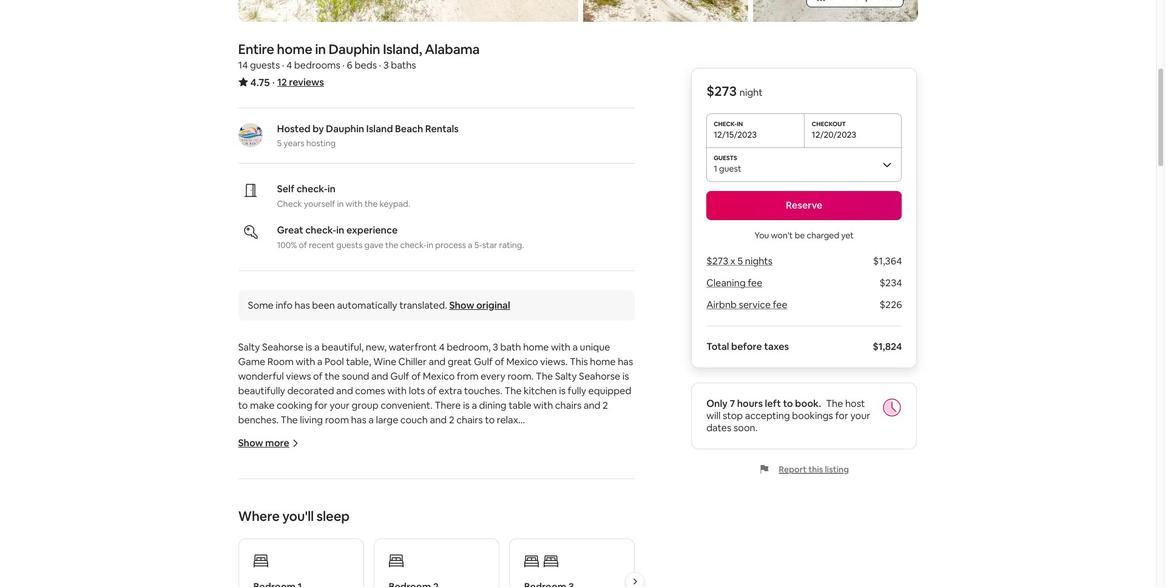 Task type: locate. For each thing, give the bounding box(es) containing it.
0 horizontal spatial more
[[265, 437, 289, 450]]

cannot
[[530, 574, 561, 587]]

has right the info
[[295, 299, 310, 312]]

wine
[[373, 356, 396, 368]]

guests inside entire home in dauphin island, alabama 14 guests · 4 bedrooms · 6 beds · 3 baths
[[250, 59, 280, 72]]

and down the fully
[[584, 399, 601, 412]]

great down the toilet
[[535, 487, 559, 499]]

salty up game
[[238, 341, 260, 354]]

4 inside salty seahorse is a beautiful, new, waterfront 4 bedroom, 3 bath home with a unique game room with a pool table, wine chiller and great gulf of mexico views. this home has wonderful views of the sound and gulf of mexico from every room. the salty seahorse is beautifully decorated and comes with lots of extra touches. the kitchen is fully equipped to make cooking for your group convenient. there is a dining table with chairs and 2 benches. the living room has a large couch and 2 chairs to relax
[[439, 341, 445, 354]]

$273
[[707, 83, 737, 100], [707, 255, 729, 268]]

salty up the fully
[[555, 370, 577, 383]]

0 vertical spatial gulf
[[474, 356, 493, 368]]

will inside the host will stop accepting bookings for your dates soon.
[[707, 410, 721, 423]]

kitchen.
[[359, 472, 394, 485]]

gulf up every
[[474, 356, 493, 368]]

0 vertical spatial home
[[277, 41, 313, 58]]

1 horizontal spatial on
[[394, 487, 406, 499]]

fee
[[748, 277, 763, 290], [773, 299, 788, 311]]

1 vertical spatial $273
[[707, 255, 729, 268]]

seahorse up room
[[262, 341, 304, 354]]

0 vertical spatial 5
[[277, 138, 282, 149]]

dauphin right the by
[[326, 123, 364, 135]]

1 horizontal spatial fee
[[773, 299, 788, 311]]

fully-
[[294, 472, 316, 485]]

check- inside self check-in check yourself in with the keypad.
[[297, 183, 328, 195]]

2 horizontal spatial has
[[618, 356, 633, 368]]

0 horizontal spatial seahorse
[[262, 341, 304, 354]]

1 horizontal spatial 4
[[439, 341, 445, 354]]

where
[[238, 508, 280, 525]]

bringing
[[408, 487, 445, 499]]

for right bookings
[[836, 410, 849, 423]]

check- left process
[[400, 240, 427, 251]]

total
[[707, 341, 729, 353]]

0 vertical spatial on
[[394, 487, 406, 499]]

for up living
[[315, 399, 328, 412]]

only 7 hours left to book.
[[707, 398, 822, 410]]

1 horizontal spatial will
[[707, 410, 721, 423]]

the up 'age'
[[292, 530, 307, 543]]

accepting
[[745, 410, 790, 423]]

bath
[[501, 341, 521, 354]]

beds
[[355, 59, 377, 72]]

4 left bedroom,
[[439, 341, 445, 354]]

1 vertical spatial great
[[535, 487, 559, 499]]

views.
[[541, 356, 568, 368]]

0 horizontal spatial home
[[277, 41, 313, 58]]

0 horizontal spatial primary
[[342, 545, 377, 558]]

group
[[352, 399, 379, 412]]

1 vertical spatial gulf
[[391, 370, 409, 383]]

·
[[282, 59, 284, 72], [343, 59, 345, 72], [379, 59, 381, 72], [272, 76, 275, 89]]

cleaning fee button
[[707, 277, 763, 290]]

you'll
[[282, 508, 314, 525]]

0 vertical spatial mexico
[[507, 356, 538, 368]]

to left the make
[[238, 399, 248, 412]]

on right plan
[[394, 487, 406, 499]]

at
[[624, 574, 633, 587]]

1 vertical spatial beach
[[381, 458, 408, 470]]

dji_0490.jpg image
[[753, 0, 918, 22]]

bedroom,
[[447, 341, 491, 354]]

dauphin inside entire home in dauphin island, alabama 14 guests · 4 bedrooms · 6 beds · 3 baths
[[329, 41, 380, 58]]

benches.
[[238, 414, 279, 427]]

great
[[448, 356, 472, 368], [535, 487, 559, 499]]

hosted
[[277, 123, 311, 135]]

1 vertical spatial 3
[[493, 341, 498, 354]]

for inside as with all of our dauphin island beach rentals, all linens and towels are provided, wifi, along with a fully-outfitted kitchen. there will be a starter pack of toilet paper, paper towels, and trash bags; please plan on bringing more for day 2 ;).  a great beach vacation is waiting on you!
[[473, 487, 486, 499]]

1 horizontal spatial great
[[535, 487, 559, 499]]

1 vertical spatial 5
[[738, 255, 743, 268]]

there down extra
[[435, 399, 461, 412]]

to right the left in the right of the page
[[783, 398, 793, 410]]

in inside entire home in dauphin island, alabama 14 guests · 4 bedrooms · 6 beds · 3 baths
[[315, 41, 326, 58]]

as
[[238, 458, 250, 470]]

children
[[423, 574, 460, 587]]

$273 left night
[[707, 83, 737, 100]]

$273 for $273 x 5 nights
[[707, 255, 729, 268]]

with up views.
[[551, 341, 571, 354]]

the up kitchen
[[536, 370, 553, 383]]

before
[[732, 341, 762, 353]]

taxes
[[764, 341, 789, 353]]

fee right service
[[773, 299, 788, 311]]

star
[[482, 240, 497, 251]]

0 horizontal spatial will
[[424, 472, 439, 485]]

island inside "hosted by dauphin island beach rentals 5 years hosting"
[[366, 123, 393, 135]]

3 left baths
[[384, 59, 389, 72]]

views
[[286, 370, 311, 383]]

3 right children
[[463, 574, 468, 587]]

for
[[315, 399, 328, 412], [836, 410, 849, 423], [473, 487, 486, 499], [310, 545, 323, 558], [597, 545, 610, 558]]

hosting
[[306, 138, 336, 149]]

in up the yourself
[[328, 183, 336, 195]]

all down show more button
[[273, 458, 283, 470]]

2 down equipped at the right bottom
[[603, 399, 608, 412]]

dauphin
[[329, 41, 380, 58], [326, 123, 364, 135], [313, 458, 351, 470]]

1 horizontal spatial there
[[435, 399, 461, 412]]

this
[[809, 464, 823, 475]]

2 vertical spatial check-
[[400, 240, 427, 251]]

a inside great check-in experience 100% of recent guests gave the check-in process a 5-star rating.
[[468, 240, 473, 251]]

dji_0474.jpg image
[[238, 0, 578, 22]]

0 vertical spatial seahorse
[[262, 341, 304, 354]]

0 vertical spatial 4
[[287, 59, 292, 72]]

dauphin up outfitted
[[313, 458, 351, 470]]

1 vertical spatial seahorse
[[579, 370, 621, 383]]

beautiful,
[[322, 341, 364, 354]]

1 horizontal spatial home
[[523, 341, 549, 354]]

guests
[[250, 59, 280, 72], [336, 240, 363, 251]]

1 horizontal spatial salty
[[555, 370, 577, 383]]

0 horizontal spatial gulf
[[391, 370, 409, 383]]

salty
[[238, 341, 260, 354], [555, 370, 577, 383]]

· left 6
[[343, 59, 345, 72]]

2 renter from the left
[[490, 545, 520, 558]]

primary
[[342, 545, 377, 558], [454, 545, 488, 558]]

plan
[[373, 487, 392, 499]]

x
[[731, 255, 736, 268]]

is
[[306, 341, 312, 354], [623, 370, 629, 383], [559, 385, 566, 398], [463, 399, 470, 412], [238, 501, 245, 514], [411, 545, 417, 558]]

2 vertical spatial 2
[[506, 487, 512, 499]]

keypad.
[[380, 198, 410, 209]]

1 horizontal spatial guests
[[336, 240, 363, 251]]

0 vertical spatial show
[[449, 299, 474, 312]]

5 inside "hosted by dauphin island beach rentals 5 years hosting"
[[277, 138, 282, 149]]

with up views
[[296, 356, 315, 368]]

3 inside entire home in dauphin island, alabama 14 guests · 4 bedrooms · 6 beds · 3 baths
[[384, 59, 389, 72]]

the left keypad.
[[365, 198, 378, 209]]

0 vertical spatial beach
[[395, 123, 423, 135]]

convenient.
[[381, 399, 433, 412]]

3 left bath
[[493, 341, 498, 354]]

0 horizontal spatial there
[[396, 472, 422, 485]]

1 vertical spatial dauphin
[[326, 123, 364, 135]]

0 vertical spatial 2
[[603, 399, 608, 412]]

12
[[277, 76, 287, 89]]

0 horizontal spatial to
[[238, 399, 248, 412]]

2 down extra
[[449, 414, 455, 427]]

2 left the ;).
[[506, 487, 512, 499]]

your right bookings
[[851, 410, 871, 423]]

the down pool
[[325, 370, 340, 383]]

0 vertical spatial salty
[[238, 341, 260, 354]]

hours
[[737, 398, 763, 410]]

a left 5- on the left of page
[[468, 240, 473, 251]]

1 horizontal spatial your
[[851, 410, 871, 423]]

great inside as with all of our dauphin island beach rentals, all linens and towels are provided, wifi, along with a fully-outfitted kitchen. there will be a starter pack of toilet paper, paper towels, and trash bags; please plan on bringing more for day 2 ;).  a great beach vacation is waiting on you!
[[535, 487, 559, 499]]

1 horizontal spatial mexico
[[507, 356, 538, 368]]

mexico up "room."
[[507, 356, 538, 368]]

check- up the yourself
[[297, 183, 328, 195]]

minimum
[[247, 545, 288, 558]]

some
[[248, 299, 274, 312]]

soon.
[[734, 422, 758, 435]]

renter up include
[[379, 545, 409, 558]]

2 vertical spatial 3
[[463, 574, 468, 587]]

great up 'from'
[[448, 356, 472, 368]]

beach inside as with all of our dauphin island beach rentals, all linens and towels are provided, wifi, along with a fully-outfitted kitchen. there will be a starter pack of toilet paper, paper towels, and trash bags; please plan on bringing more for day 2 ;).  a great beach vacation is waiting on you!
[[381, 458, 408, 470]]

beach left rentals
[[395, 123, 423, 135]]

the right "gave"
[[385, 240, 399, 251]]

with right as
[[252, 458, 271, 470]]

self check-in check yourself in with the keypad.
[[277, 183, 410, 209]]

seahorse up equipped at the right bottom
[[579, 370, 621, 383]]

beach
[[561, 487, 589, 499]]

gulf
[[474, 356, 493, 368], [391, 370, 409, 383]]

$273 left the x
[[707, 255, 729, 268]]

3
[[384, 59, 389, 72], [493, 341, 498, 354], [463, 574, 468, 587]]

to
[[783, 398, 793, 410], [238, 399, 248, 412], [485, 414, 495, 427]]

on left you!
[[282, 501, 293, 514]]

1 vertical spatial on
[[282, 501, 293, 514]]

of down the towels
[[518, 472, 528, 485]]

1 vertical spatial island
[[353, 458, 379, 470]]

for down starter at the bottom left of the page
[[473, 487, 486, 499]]

your up the room
[[330, 399, 350, 412]]

1 vertical spatial chairs
[[457, 414, 483, 427]]

0 vertical spatial island
[[366, 123, 393, 135]]

0 vertical spatial there
[[435, 399, 461, 412]]

guests inside great check-in experience 100% of recent guests gave the check-in process a 5-star rating.
[[336, 240, 363, 251]]

0 vertical spatial more
[[265, 437, 289, 450]]

1 horizontal spatial all
[[447, 458, 457, 470]]

1 vertical spatial salty
[[555, 370, 577, 383]]

1 vertical spatial 4
[[439, 341, 445, 354]]

$1,824
[[873, 341, 902, 353]]

2 vertical spatial dauphin
[[313, 458, 351, 470]]

2 horizontal spatial 2
[[603, 399, 608, 412]]

for inside the host will stop accepting bookings for your dates soon.
[[836, 410, 849, 423]]

this
[[570, 356, 588, 368]]

the inside the host will stop accepting bookings for your dates soon.
[[826, 398, 843, 410]]

0 horizontal spatial on
[[282, 501, 293, 514]]

exceeded
[[577, 574, 622, 587]]

listing
[[825, 464, 849, 475]]

· up 12
[[282, 59, 284, 72]]

please note the following: 1. minimum age for the primary renter is 25, and primary renter must be present for the entire stay. 2. maximum occupancy numbers include children 3 and over and cannot be exceeded at
[[238, 530, 635, 588]]

be inside as with all of our dauphin island beach rentals, all linens and towels are provided, wifi, along with a fully-outfitted kitchen. there will be a starter pack of toilet paper, paper towels, and trash bags; please plan on bringing more for day 2 ;).  a great beach vacation is waiting on you!
[[441, 472, 452, 485]]

guests for check-
[[336, 240, 363, 251]]

in for check
[[328, 183, 336, 195]]

0 horizontal spatial show
[[238, 437, 263, 450]]

more inside as with all of our dauphin island beach rentals, all linens and towels are provided, wifi, along with a fully-outfitted kitchen. there will be a starter pack of toilet paper, paper towels, and trash bags; please plan on bringing more for day 2 ;).  a great beach vacation is waiting on you!
[[447, 487, 471, 499]]

home
[[277, 41, 313, 58], [523, 341, 549, 354], [590, 356, 616, 368]]

check- for great
[[305, 224, 336, 237]]

home up bedrooms
[[277, 41, 313, 58]]

nights
[[745, 255, 773, 268]]

1 horizontal spatial show
[[449, 299, 474, 312]]

1 horizontal spatial gulf
[[474, 356, 493, 368]]

the inside salty seahorse is a beautiful, new, waterfront 4 bedroom, 3 bath home with a unique game room with a pool table, wine chiller and great gulf of mexico views. this home has wonderful views of the sound and gulf of mexico from every room. the salty seahorse is beautifully decorated and comes with lots of extra touches. the kitchen is fully equipped to make cooking for your group convenient. there is a dining table with chairs and 2 benches. the living room has a large couch and 2 chairs to relax
[[325, 370, 340, 383]]

there up bringing
[[396, 472, 422, 485]]

check- for self
[[297, 183, 328, 195]]

0 vertical spatial has
[[295, 299, 310, 312]]

and right 25,
[[435, 545, 451, 558]]

0 horizontal spatial has
[[295, 299, 310, 312]]

wifi,
[[598, 458, 620, 470]]

renter left must
[[490, 545, 520, 558]]

1 vertical spatial mexico
[[423, 370, 455, 383]]

dauphin inside "hosted by dauphin island beach rentals 5 years hosting"
[[326, 123, 364, 135]]

and down sound
[[336, 385, 353, 398]]

0 horizontal spatial your
[[330, 399, 350, 412]]

chairs down the fully
[[555, 399, 582, 412]]

check-
[[297, 183, 328, 195], [305, 224, 336, 237], [400, 240, 427, 251]]

stop
[[723, 410, 743, 423]]

1 $273 from the top
[[707, 83, 737, 100]]

day
[[488, 487, 504, 499]]

1 horizontal spatial renter
[[490, 545, 520, 558]]

0 horizontal spatial 3
[[384, 59, 389, 72]]

1 vertical spatial guests
[[336, 240, 363, 251]]

0 vertical spatial guests
[[250, 59, 280, 72]]

0 horizontal spatial renter
[[379, 545, 409, 558]]

2 vertical spatial has
[[351, 414, 367, 427]]

living
[[300, 414, 323, 427]]

0 horizontal spatial guests
[[250, 59, 280, 72]]

baths
[[391, 59, 416, 72]]

toilet
[[530, 472, 553, 485]]

5 left years
[[277, 138, 282, 149]]

1 horizontal spatial primary
[[454, 545, 488, 558]]

0 horizontal spatial 5
[[277, 138, 282, 149]]

5
[[277, 138, 282, 149], [738, 255, 743, 268]]

1 vertical spatial has
[[618, 356, 633, 368]]

0 horizontal spatial fee
[[748, 277, 763, 290]]

be right cannot
[[564, 574, 575, 587]]

a down the touches. on the bottom of page
[[472, 399, 477, 412]]

bags;
[[316, 487, 340, 499]]

report this listing button
[[760, 464, 849, 475]]

renter
[[379, 545, 409, 558], [490, 545, 520, 558]]

mexico up extra
[[423, 370, 455, 383]]

1 horizontal spatial chairs
[[555, 399, 582, 412]]

will left stop
[[707, 410, 721, 423]]

of right lots
[[427, 385, 437, 398]]

has up equipped at the right bottom
[[618, 356, 633, 368]]

0 vertical spatial check-
[[297, 183, 328, 195]]

1
[[714, 163, 718, 174]]

next image
[[631, 579, 639, 586]]

the left host
[[826, 398, 843, 410]]

to down dining
[[485, 414, 495, 427]]

is inside please note the following: 1. minimum age for the primary renter is 25, and primary renter must be present for the entire stay. 2. maximum occupancy numbers include children 3 and over and cannot be exceeded at
[[411, 545, 417, 558]]

2 horizontal spatial 3
[[493, 341, 498, 354]]

on
[[394, 487, 406, 499], [282, 501, 293, 514]]

0 vertical spatial 3
[[384, 59, 389, 72]]

1 vertical spatial home
[[523, 341, 549, 354]]

0 vertical spatial $273
[[707, 83, 737, 100]]

with down kitchen
[[534, 399, 553, 412]]

0 vertical spatial fee
[[748, 277, 763, 290]]

will down rentals, at the bottom left
[[424, 472, 439, 485]]

1 horizontal spatial more
[[447, 487, 471, 499]]

dauphin up 6
[[329, 41, 380, 58]]

show up as
[[238, 437, 263, 450]]

is inside as with all of our dauphin island beach rentals, all linens and towels are provided, wifi, along with a fully-outfitted kitchen. there will be a starter pack of toilet paper, paper towels, and trash bags; please plan on bringing more for day 2 ;).  a great beach vacation is waiting on you!
[[238, 501, 245, 514]]

pack
[[494, 472, 516, 485]]

0 vertical spatial dauphin
[[329, 41, 380, 58]]

1 vertical spatial will
[[424, 472, 439, 485]]

beach up kitchen.
[[381, 458, 408, 470]]

where you'll sleep
[[238, 508, 350, 525]]

and
[[429, 356, 446, 368], [372, 370, 388, 383], [336, 385, 353, 398], [584, 399, 601, 412], [430, 414, 447, 427], [487, 458, 503, 470], [272, 487, 289, 499], [435, 545, 451, 558], [470, 574, 487, 587], [511, 574, 528, 587]]

0 vertical spatial will
[[707, 410, 721, 423]]

years
[[284, 138, 305, 149]]

every
[[481, 370, 506, 383]]

make
[[250, 399, 275, 412]]

there inside salty seahorse is a beautiful, new, waterfront 4 bedroom, 3 bath home with a unique game room with a pool table, wine chiller and great gulf of mexico views. this home has wonderful views of the sound and gulf of mexico from every room. the salty seahorse is beautifully decorated and comes with lots of extra touches. the kitchen is fully equipped to make cooking for your group convenient. there is a dining table with chairs and 2 benches. the living room has a large couch and 2 chairs to relax
[[435, 399, 461, 412]]

alabama
[[425, 41, 480, 58]]

in
[[315, 41, 326, 58], [328, 183, 336, 195], [337, 198, 344, 209], [336, 224, 345, 237], [427, 240, 434, 251]]

and up pack
[[487, 458, 503, 470]]

· left 12
[[272, 76, 275, 89]]

home up views.
[[523, 341, 549, 354]]

of right 100%
[[299, 240, 307, 251]]

is left 25,
[[411, 545, 417, 558]]

1 vertical spatial more
[[447, 487, 471, 499]]

2 horizontal spatial home
[[590, 356, 616, 368]]

0 horizontal spatial all
[[273, 458, 283, 470]]

0 vertical spatial great
[[448, 356, 472, 368]]

2 $273 from the top
[[707, 255, 729, 268]]



Task type: vqa. For each thing, say whether or not it's contained in the screenshot.
the leftmost your
yes



Task type: describe. For each thing, give the bounding box(es) containing it.
note
[[269, 530, 290, 543]]

reserve
[[786, 199, 823, 212]]

in right the yourself
[[337, 198, 344, 209]]

new,
[[366, 341, 387, 354]]

host profile picture image
[[238, 123, 263, 147]]

is down the touches. on the bottom of page
[[463, 399, 470, 412]]

be right must
[[547, 545, 558, 558]]

home inside entire home in dauphin island, alabama 14 guests · 4 bedrooms · 6 beds · 3 baths
[[277, 41, 313, 58]]

large
[[376, 414, 398, 427]]

occupancy
[[294, 574, 345, 587]]

dates
[[707, 422, 732, 435]]

with right along
[[265, 472, 285, 485]]

show more button
[[238, 437, 299, 450]]

original
[[477, 299, 510, 312]]

1 vertical spatial show
[[238, 437, 263, 450]]

yet
[[841, 230, 854, 241]]

from
[[457, 370, 479, 383]]

in for dauphin
[[315, 41, 326, 58]]

your inside the host will stop accepting bookings for your dates soon.
[[851, 410, 871, 423]]

sound
[[342, 370, 369, 383]]

1 horizontal spatial to
[[485, 414, 495, 427]]

0 horizontal spatial chairs
[[457, 414, 483, 427]]

island inside as with all of our dauphin island beach rentals, all linens and towels are provided, wifi, along with a fully-outfitted kitchen. there will be a starter pack of toilet paper, paper towels, and trash bags; please plan on bringing more for day 2 ;).  a great beach vacation is waiting on you!
[[353, 458, 379, 470]]

3 inside please note the following: 1. minimum age for the primary renter is 25, and primary renter must be present for the entire stay. 2. maximum occupancy numbers include children 3 and over and cannot be exceeded at
[[463, 574, 468, 587]]

with inside self check-in check yourself in with the keypad.
[[346, 198, 363, 209]]

is left the fully
[[559, 385, 566, 398]]

a left starter at the bottom left of the page
[[454, 472, 460, 485]]

12/15/2023
[[714, 129, 757, 140]]

beach inside "hosted by dauphin island beach rentals 5 years hosting"
[[395, 123, 423, 135]]

· inside "4.75 · 12 reviews"
[[272, 76, 275, 89]]

1 all from the left
[[273, 458, 283, 470]]

in for experience
[[336, 224, 345, 237]]

2.
[[238, 574, 246, 587]]

please
[[342, 487, 371, 499]]

maximum
[[248, 574, 292, 587]]

over
[[489, 574, 509, 587]]

comes
[[355, 385, 385, 398]]

a down group
[[369, 414, 374, 427]]

towels,
[[238, 487, 270, 499]]

a
[[526, 487, 533, 499]]

for inside salty seahorse is a beautiful, new, waterfront 4 bedroom, 3 bath home with a unique game room with a pool table, wine chiller and great gulf of mexico views. this home has wonderful views of the sound and gulf of mexico from every room. the salty seahorse is beautifully decorated and comes with lots of extra touches. the kitchen is fully equipped to make cooking for your group convenient. there is a dining table with chairs and 2 benches. the living room has a large couch and 2 chairs to relax
[[315, 399, 328, 412]]

guests for home
[[250, 59, 280, 72]]

for right 'age'
[[310, 545, 323, 558]]

book.
[[795, 398, 822, 410]]

in left process
[[427, 240, 434, 251]]

0 vertical spatial chairs
[[555, 399, 582, 412]]

dauphin inside as with all of our dauphin island beach rentals, all linens and towels are provided, wifi, along with a fully-outfitted kitchen. there will be a starter pack of toilet paper, paper towels, and trash bags; please plan on bringing more for day 2 ;).  a great beach vacation is waiting on you!
[[313, 458, 351, 470]]

service
[[739, 299, 771, 311]]

report this listing
[[779, 464, 849, 475]]

of up lots
[[412, 370, 421, 383]]

reviews
[[289, 76, 324, 89]]

reserve button
[[707, 191, 902, 220]]

is up equipped at the right bottom
[[623, 370, 629, 383]]

with up convenient.
[[387, 385, 407, 398]]

3 inside salty seahorse is a beautiful, new, waterfront 4 bedroom, 3 bath home with a unique game room with a pool table, wine chiller and great gulf of mexico views. this home has wonderful views of the sound and gulf of mexico from every room. the salty seahorse is beautifully decorated and comes with lots of extra touches. the kitchen is fully equipped to make cooking for your group convenient. there is a dining table with chairs and 2 benches. the living room has a large couch and 2 chairs to relax
[[493, 341, 498, 354]]

are
[[537, 458, 551, 470]]

$1,364
[[873, 255, 902, 268]]

1 vertical spatial fee
[[773, 299, 788, 311]]

7
[[730, 398, 735, 410]]

be right won't
[[795, 230, 805, 241]]

please
[[238, 530, 267, 543]]

$273 for $273 night
[[707, 83, 737, 100]]

waterfront
[[389, 341, 437, 354]]

of up every
[[495, 356, 504, 368]]

1 guest button
[[707, 148, 902, 182]]

1 renter from the left
[[379, 545, 409, 558]]

1 primary from the left
[[342, 545, 377, 558]]

cleaning fee
[[707, 277, 763, 290]]

linens
[[459, 458, 484, 470]]

cleaning
[[707, 277, 746, 290]]

report
[[779, 464, 807, 475]]

guest
[[719, 163, 742, 174]]

1 vertical spatial 2
[[449, 414, 455, 427]]

process
[[435, 240, 466, 251]]

won't
[[771, 230, 793, 241]]

night
[[740, 86, 763, 99]]

a left pool
[[317, 356, 323, 368]]

of left our
[[285, 458, 294, 470]]

automatically
[[337, 299, 397, 312]]

bedrooms
[[294, 59, 340, 72]]

outfitted
[[316, 472, 357, 485]]

for right present
[[597, 545, 610, 558]]

show more
[[238, 437, 289, 450]]

there inside as with all of our dauphin island beach rentals, all linens and towels are provided, wifi, along with a fully-outfitted kitchen. there will be a starter pack of toilet paper, paper towels, and trash bags; please plan on bringing more for day 2 ;).  a great beach vacation is waiting on you!
[[396, 472, 422, 485]]

dji_0487.jpg image
[[583, 0, 748, 22]]

1 horizontal spatial seahorse
[[579, 370, 621, 383]]

100%
[[277, 240, 297, 251]]

by
[[313, 123, 324, 135]]

provided,
[[553, 458, 596, 470]]

your inside salty seahorse is a beautiful, new, waterfront 4 bedroom, 3 bath home with a unique game room with a pool table, wine chiller and great gulf of mexico views. this home has wonderful views of the sound and gulf of mexico from every room. the salty seahorse is beautifully decorated and comes with lots of extra touches. the kitchen is fully equipped to make cooking for your group convenient. there is a dining table with chairs and 2 benches. the living room has a large couch and 2 chairs to relax
[[330, 399, 350, 412]]

numbers
[[347, 574, 387, 587]]

1 horizontal spatial 5
[[738, 255, 743, 268]]

the inside self check-in check yourself in with the keypad.
[[365, 198, 378, 209]]

the down cooking
[[281, 414, 298, 427]]

towels
[[505, 458, 535, 470]]

the up at
[[612, 545, 627, 558]]

and down wine
[[372, 370, 388, 383]]

chiller
[[399, 356, 427, 368]]

starter
[[462, 472, 492, 485]]

of up decorated
[[313, 370, 323, 383]]

2 horizontal spatial to
[[783, 398, 793, 410]]

the down following:
[[325, 545, 340, 558]]

beautifully
[[238, 385, 285, 398]]

some info has been automatically translated. show original
[[248, 299, 510, 312]]

trash
[[291, 487, 314, 499]]

a up this
[[573, 341, 578, 354]]

and right chiller
[[429, 356, 446, 368]]

2 vertical spatial home
[[590, 356, 616, 368]]

rating.
[[499, 240, 524, 251]]

room.
[[508, 370, 534, 383]]

present
[[560, 545, 595, 558]]

great inside salty seahorse is a beautiful, new, waterfront 4 bedroom, 3 bath home with a unique game room with a pool table, wine chiller and great gulf of mexico views. this home has wonderful views of the sound and gulf of mexico from every room. the salty seahorse is beautifully decorated and comes with lots of extra touches. the kitchen is fully equipped to make cooking for your group convenient. there is a dining table with chairs and 2 benches. the living room has a large couch and 2 chairs to relax
[[448, 356, 472, 368]]

4 inside entire home in dauphin island, alabama 14 guests · 4 bedrooms · 6 beds · 3 baths
[[287, 59, 292, 72]]

relax
[[497, 414, 518, 427]]

charged
[[807, 230, 840, 241]]

0 horizontal spatial mexico
[[423, 370, 455, 383]]

great check-in experience 100% of recent guests gave the check-in process a 5-star rating.
[[277, 224, 524, 251]]

total before taxes
[[707, 341, 789, 353]]

of inside great check-in experience 100% of recent guests gave the check-in process a 5-star rating.
[[299, 240, 307, 251]]

2 primary from the left
[[454, 545, 488, 558]]

bookings
[[792, 410, 834, 423]]

a left 'beautiful,'
[[314, 341, 320, 354]]

$226
[[880, 299, 902, 311]]

table
[[509, 399, 532, 412]]

sleep
[[317, 508, 350, 525]]

2 inside as with all of our dauphin island beach rentals, all linens and towels are provided, wifi, along with a fully-outfitted kitchen. there will be a starter pack of toilet paper, paper towels, and trash bags; please plan on bringing more for day 2 ;).  a great beach vacation is waiting on you!
[[506, 487, 512, 499]]

a left fully-
[[287, 472, 292, 485]]

been
[[312, 299, 335, 312]]

2 all from the left
[[447, 458, 457, 470]]

island,
[[383, 41, 422, 58]]

and right over on the left of page
[[511, 574, 528, 587]]

entire
[[238, 41, 274, 58]]

and right couch
[[430, 414, 447, 427]]

· right beds
[[379, 59, 381, 72]]

vacation
[[591, 487, 629, 499]]

1 horizontal spatial has
[[351, 414, 367, 427]]

yourself
[[304, 198, 335, 209]]

and left trash
[[272, 487, 289, 499]]

cooking
[[277, 399, 313, 412]]

gave
[[365, 240, 383, 251]]

airbnb
[[707, 299, 737, 311]]

unique
[[580, 341, 610, 354]]

is up views
[[306, 341, 312, 354]]

entire home in dauphin island, alabama 14 guests · 4 bedrooms · 6 beds · 3 baths
[[238, 41, 480, 72]]

$273 x 5 nights button
[[707, 255, 773, 268]]

our
[[296, 458, 311, 470]]

0 horizontal spatial salty
[[238, 341, 260, 354]]

and left over on the left of page
[[470, 574, 487, 587]]

stay.
[[266, 560, 287, 572]]

paper
[[586, 472, 612, 485]]

will inside as with all of our dauphin island beach rentals, all linens and towels are provided, wifi, along with a fully-outfitted kitchen. there will be a starter pack of toilet paper, paper towels, and trash bags; please plan on bringing more for day 2 ;).  a great beach vacation is waiting on you!
[[424, 472, 439, 485]]

following:
[[309, 530, 352, 543]]

the inside great check-in experience 100% of recent guests gave the check-in process a 5-star rating.
[[385, 240, 399, 251]]

the up table
[[505, 385, 522, 398]]



